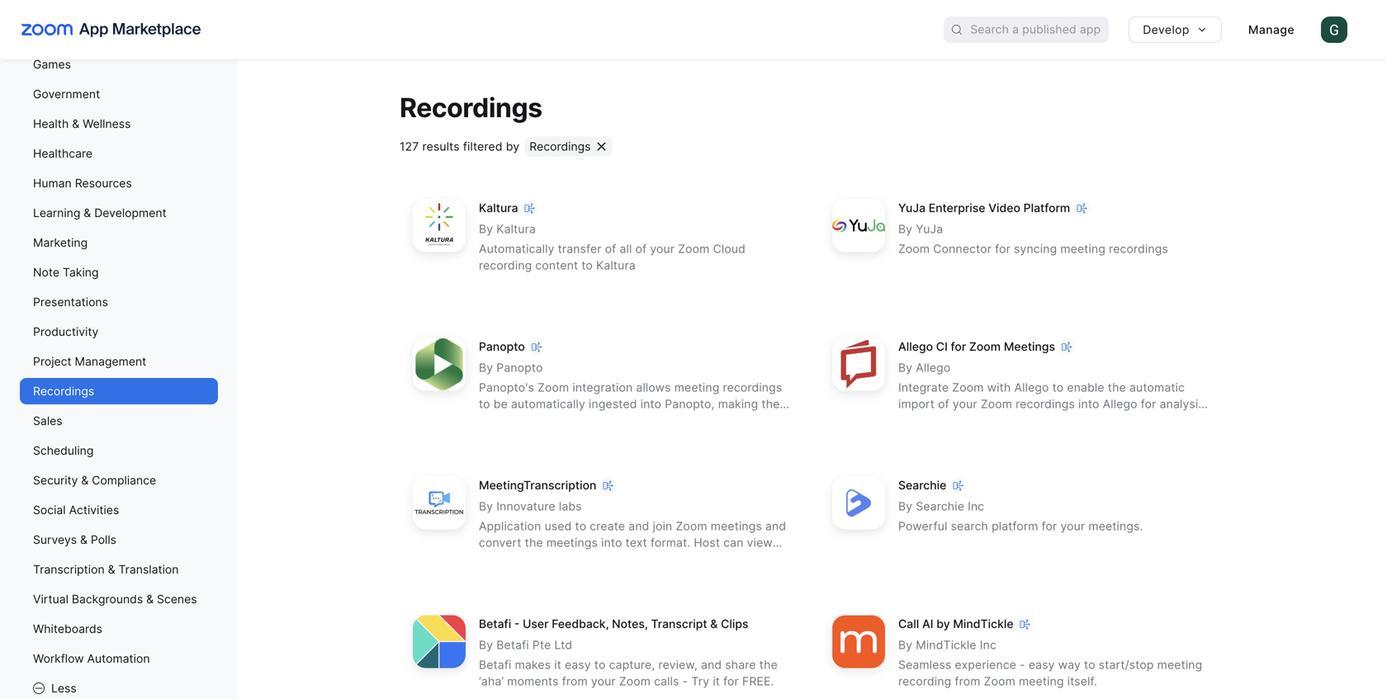 Task type: vqa. For each thing, say whether or not it's contained in the screenshot.


Task type: describe. For each thing, give the bounding box(es) containing it.
surveys & polls link
[[20, 527, 218, 553]]

enable
[[1068, 381, 1105, 395]]

learning & development link
[[20, 200, 218, 226]]

enterprise
[[929, 201, 986, 215]]

your inside by searchie inc powerful search platform for your meetings.
[[1061, 519, 1086, 533]]

easy inside betafi - user feedback, notes, transcript & clips by betafi pte ltd betafi makes it easy to capture, review, and share the 'aha' moments from your zoom calls - try it for free.
[[565, 658, 591, 672]]

scheduling
[[33, 444, 94, 458]]

meetingtranscription
[[479, 479, 597, 493]]

security
[[33, 474, 78, 488]]

panopto,
[[665, 397, 715, 411]]

& for health
[[72, 117, 79, 131]]

social activities
[[33, 503, 119, 517]]

0 vertical spatial searchie
[[899, 479, 947, 493]]

used
[[545, 519, 572, 533]]

seamless
[[899, 658, 952, 672]]

video
[[590, 552, 621, 567]]

host
[[694, 536, 720, 550]]

way
[[1059, 658, 1081, 672]]

develop button
[[1129, 17, 1222, 43]]

be
[[494, 397, 508, 411]]

panopto inside by panopto panopto's zoom integration allows meeting recordings to be automatically ingested into panopto, making them searchable, secure, and easy to share.
[[497, 361, 543, 375]]

zoom left with
[[953, 381, 984, 395]]

- inside by mindtickle inc seamless experience - easy way to start/stop meeting recording from zoom meeting itself.
[[1020, 658, 1026, 672]]

by for by panopto panopto's zoom integration allows meeting recordings to be automatically ingested into panopto, making them searchable, secure, and easy to share.
[[479, 361, 493, 375]]

productivity
[[33, 325, 99, 339]]

1 vertical spatial kaltura
[[497, 222, 536, 236]]

inc for searchie inc
[[968, 500, 985, 514]]

recordings for the recordings link
[[33, 385, 94, 399]]

government link
[[20, 81, 218, 107]]

call
[[899, 617, 920, 631]]

zoom inside betafi - user feedback, notes, transcript & clips by betafi pte ltd betafi makes it easy to capture, review, and share the 'aha' moments from your zoom calls - try it for free.
[[619, 675, 651, 689]]

recordings button
[[525, 137, 612, 156]]

inc for mindtickle inc
[[980, 638, 997, 652]]

share
[[726, 658, 756, 672]]

the inside by allego integrate zoom with allego to enable the automatic import of your zoom recordings into allego for analysis, conversation intelligence, and coaching.
[[1108, 381, 1127, 395]]

both
[[561, 552, 587, 567]]

& for learning
[[84, 206, 91, 220]]

backgrounds
[[72, 593, 143, 607]]

& for security
[[81, 474, 89, 488]]

by for by kaltura automatically transfer of all of your zoom cloud recording content to kaltura
[[479, 222, 493, 236]]

review,
[[659, 658, 698, 672]]

0 horizontal spatial it
[[554, 658, 562, 672]]

allego left ci
[[899, 340, 933, 354]]

0 vertical spatial betafi
[[479, 617, 511, 631]]

notes,
[[612, 617, 648, 631]]

meeting inside by panopto panopto's zoom integration allows meeting recordings to be automatically ingested into panopto, making them searchable, secure, and easy to share.
[[675, 381, 720, 395]]

& left scenes
[[146, 593, 154, 607]]

can
[[724, 536, 744, 550]]

and left join
[[629, 519, 650, 533]]

filtered
[[463, 139, 503, 154]]

by allego integrate zoom with allego to enable the automatic import of your zoom recordings into allego for analysis, conversation intelligence, and coaching.
[[899, 361, 1208, 428]]

human resources
[[33, 176, 132, 190]]

and up view
[[766, 519, 787, 533]]

0 vertical spatial yuja
[[899, 201, 926, 215]]

workflow automation link
[[20, 646, 218, 672]]

resources
[[75, 176, 132, 190]]

recordings for panopto's zoom integration allows meeting recordings to be automatically ingested into panopto, making them searchable, secure, and easy to share.
[[723, 381, 782, 395]]

2 vertical spatial kaltura
[[596, 258, 636, 272]]

government
[[33, 87, 100, 101]]

meetings.
[[1089, 519, 1144, 533]]

from inside by mindtickle inc seamless experience - easy way to start/stop meeting recording from zoom meeting itself.
[[955, 675, 981, 689]]

start/stop
[[1099, 658, 1154, 672]]

automatically
[[511, 397, 586, 411]]

sales link
[[20, 408, 218, 434]]

ai
[[923, 617, 934, 631]]

virtual backgrounds & scenes link
[[20, 586, 218, 613]]

of inside by allego integrate zoom with allego to enable the automatic import of your zoom recordings into allego for analysis, conversation intelligence, and coaching.
[[938, 397, 950, 411]]

easy inside by mindtickle inc seamless experience - easy way to start/stop meeting recording from zoom meeting itself.
[[1029, 658, 1055, 672]]

try
[[692, 675, 710, 689]]

automatic
[[1130, 381, 1185, 395]]

Search text field
[[971, 18, 1109, 42]]

0 horizontal spatial by
[[506, 139, 520, 154]]

translation
[[118, 563, 179, 577]]

note taking
[[33, 266, 99, 280]]

and down convert
[[479, 552, 500, 567]]

into for by innovature labs application used to create and join zoom meetings and convert the meetings into text format. host can view and download both video and text files.
[[601, 536, 622, 550]]

panopto's
[[479, 381, 534, 395]]

0 horizontal spatial text
[[626, 536, 647, 550]]

your inside betafi - user feedback, notes, transcript & clips by betafi pte ltd betafi makes it easy to capture, review, and share the 'aha' moments from your zoom calls - try it for free.
[[591, 675, 616, 689]]

human resources link
[[20, 170, 218, 197]]

scenes
[[157, 593, 197, 607]]

zoom inside by mindtickle inc seamless experience - easy way to start/stop meeting recording from zoom meeting itself.
[[984, 675, 1016, 689]]

to inside by allego integrate zoom with allego to enable the automatic import of your zoom recordings into allego for analysis, conversation intelligence, and coaching.
[[1053, 381, 1064, 395]]

1 vertical spatial betafi
[[497, 638, 529, 652]]

scheduling link
[[20, 438, 218, 464]]

allows
[[636, 381, 671, 395]]

1 horizontal spatial of
[[636, 242, 647, 256]]

transcription
[[33, 563, 105, 577]]

development
[[94, 206, 167, 220]]

0 vertical spatial recordings
[[400, 92, 542, 123]]

ingested
[[589, 397, 637, 411]]

surveys
[[33, 533, 77, 547]]

automatically
[[479, 242, 555, 256]]

allego up integrate
[[916, 361, 951, 375]]

zoom inside "by yuja zoom connector for syncing meeting recordings"
[[899, 242, 930, 256]]

and right video
[[624, 552, 645, 567]]

by innovature labs application used to create and join zoom meetings and convert the meetings into text format. host can view and download both video and text files.
[[479, 500, 787, 567]]

games
[[33, 57, 71, 71]]

user
[[523, 617, 549, 631]]

taking
[[63, 266, 99, 280]]

healthcare link
[[20, 140, 218, 167]]

by for by searchie inc powerful search platform for your meetings.
[[899, 500, 913, 514]]

to inside betafi - user feedback, notes, transcript & clips by betafi pte ltd betafi makes it easy to capture, review, and share the 'aha' moments from your zoom calls - try it for free.
[[595, 658, 606, 672]]

workflow automation
[[33, 652, 150, 666]]

meeting inside "by yuja zoom connector for syncing meeting recordings"
[[1061, 242, 1106, 256]]

less
[[51, 682, 77, 696]]

recordings for recordings button
[[530, 139, 591, 154]]

integration
[[573, 381, 633, 395]]

recordings inside by allego integrate zoom with allego to enable the automatic import of your zoom recordings into allego for analysis, conversation intelligence, and coaching.
[[1016, 397, 1075, 411]]

analysis,
[[1160, 397, 1208, 411]]

by for by yuja zoom connector for syncing meeting recordings
[[899, 222, 913, 236]]

project management
[[33, 355, 146, 369]]

into for by allego integrate zoom with allego to enable the automatic import of your zoom recordings into allego for analysis, conversation intelligence, and coaching.
[[1079, 397, 1100, 411]]

0 horizontal spatial of
[[605, 242, 617, 256]]

'aha'
[[479, 675, 504, 689]]

create
[[590, 519, 625, 533]]

1 vertical spatial meetings
[[547, 536, 598, 550]]

from inside betafi - user feedback, notes, transcript & clips by betafi pte ltd betafi makes it easy to capture, review, and share the 'aha' moments from your zoom calls - try it for free.
[[562, 675, 588, 689]]

and inside by panopto panopto's zoom integration allows meeting recordings to be automatically ingested into panopto, making them searchable, secure, and easy to share.
[[591, 414, 612, 428]]

marketing link
[[20, 230, 218, 256]]

productivity link
[[20, 319, 218, 345]]

search
[[951, 519, 989, 533]]

127 results filtered by
[[400, 139, 520, 154]]

games link
[[20, 51, 218, 78]]

convert
[[479, 536, 522, 550]]

meeting down "way" at the bottom right
[[1019, 675, 1064, 689]]

2 vertical spatial betafi
[[479, 658, 512, 672]]

by for by mindtickle inc seamless experience - easy way to start/stop meeting recording from zoom meeting itself.
[[899, 638, 913, 652]]



Task type: locate. For each thing, give the bounding box(es) containing it.
from down ltd
[[562, 675, 588, 689]]

& for transcription
[[108, 563, 115, 577]]

recordings down project
[[33, 385, 94, 399]]

0 vertical spatial the
[[1108, 381, 1127, 395]]

yuja left enterprise at the top right
[[899, 201, 926, 215]]

by inside by innovature labs application used to create and join zoom meetings and convert the meetings into text format. host can view and download both video and text files.
[[479, 500, 493, 514]]

to left be
[[479, 397, 490, 411]]

1 vertical spatial text
[[648, 552, 670, 567]]

search a published app element
[[944, 17, 1109, 43]]

to
[[582, 258, 593, 272], [1053, 381, 1064, 395], [479, 397, 490, 411], [645, 414, 656, 428], [575, 519, 587, 533], [595, 658, 606, 672], [1085, 658, 1096, 672]]

2 vertical spatial -
[[683, 675, 688, 689]]

virtual backgrounds & scenes
[[33, 593, 197, 607]]

into inside by allego integrate zoom with allego to enable the automatic import of your zoom recordings into allego for analysis, conversation intelligence, and coaching.
[[1079, 397, 1100, 411]]

1 vertical spatial panopto
[[497, 361, 543, 375]]

into inside by innovature labs application used to create and join zoom meetings and convert the meetings into text format. host can view and download both video and text files.
[[601, 536, 622, 550]]

ci
[[936, 340, 948, 354]]

to inside by kaltura automatically transfer of all of your zoom cloud recording content to kaltura
[[582, 258, 593, 272]]

recordings link
[[20, 378, 218, 405]]

panopto
[[479, 340, 525, 354], [497, 361, 543, 375]]

0 horizontal spatial easy
[[565, 658, 591, 672]]

2 horizontal spatial -
[[1020, 658, 1026, 672]]

recording down automatically
[[479, 258, 532, 272]]

by down yuja enterprise video platform
[[899, 222, 913, 236]]

note taking link
[[20, 259, 218, 286]]

easy inside by panopto panopto's zoom integration allows meeting recordings to be automatically ingested into panopto, making them searchable, secure, and easy to share.
[[615, 414, 642, 428]]

intelligence,
[[974, 414, 1041, 428]]

recording inside by mindtickle inc seamless experience - easy way to start/stop meeting recording from zoom meeting itself.
[[899, 675, 952, 689]]

for
[[996, 242, 1011, 256], [951, 340, 967, 354], [1141, 397, 1157, 411], [1042, 519, 1058, 533], [724, 675, 739, 689]]

2 vertical spatial recordings
[[33, 385, 94, 399]]

zoom up the 'automatically' at the bottom
[[538, 381, 569, 395]]

2 horizontal spatial recordings
[[1109, 242, 1169, 256]]

for left the syncing
[[996, 242, 1011, 256]]

by mindtickle inc seamless experience - easy way to start/stop meeting recording from zoom meeting itself.
[[899, 638, 1203, 689]]

presentations link
[[20, 289, 218, 316]]

zoom inside by panopto panopto's zoom integration allows meeting recordings to be automatically ingested into panopto, making them searchable, secure, and easy to share.
[[538, 381, 569, 395]]

for right ci
[[951, 340, 967, 354]]

inc up experience
[[980, 638, 997, 652]]

healthcare
[[33, 147, 93, 161]]

by for by allego integrate zoom with allego to enable the automatic import of your zoom recordings into allego for analysis, conversation intelligence, and coaching.
[[899, 361, 913, 375]]

0 horizontal spatial from
[[562, 675, 588, 689]]

recording down "seamless"
[[899, 675, 952, 689]]

into inside by panopto panopto's zoom integration allows meeting recordings to be automatically ingested into panopto, making them searchable, secure, and easy to share.
[[641, 397, 662, 411]]

for inside by searchie inc powerful search platform for your meetings.
[[1042, 519, 1058, 533]]

recordings up "127 results filtered by"
[[400, 92, 542, 123]]

zoom up "host" at the right bottom
[[676, 519, 708, 533]]

1 horizontal spatial by
[[937, 617, 950, 631]]

1 vertical spatial by
[[937, 617, 950, 631]]

content
[[536, 258, 578, 272]]

zoom left the "cloud"
[[678, 242, 710, 256]]

meeting
[[1061, 242, 1106, 256], [675, 381, 720, 395], [1158, 658, 1203, 672], [1019, 675, 1064, 689]]

by up powerful
[[899, 500, 913, 514]]

of
[[605, 242, 617, 256], [636, 242, 647, 256], [938, 397, 950, 411]]

transcript
[[651, 617, 708, 631]]

allego
[[899, 340, 933, 354], [916, 361, 951, 375], [1015, 381, 1049, 395], [1103, 397, 1138, 411]]

by inside by mindtickle inc seamless experience - easy way to start/stop meeting recording from zoom meeting itself.
[[899, 638, 913, 652]]

for inside betafi - user feedback, notes, transcript & clips by betafi pte ltd betafi makes it easy to capture, review, and share the 'aha' moments from your zoom calls - try it for free.
[[724, 675, 739, 689]]

2 from from the left
[[955, 675, 981, 689]]

to left the 'share.'
[[645, 414, 656, 428]]

& inside betafi - user feedback, notes, transcript & clips by betafi pte ltd betafi makes it easy to capture, review, and share the 'aha' moments from your zoom calls - try it for free.
[[711, 617, 718, 631]]

by inside by allego integrate zoom with allego to enable the automatic import of your zoom recordings into allego for analysis, conversation intelligence, and coaching.
[[899, 361, 913, 375]]

1 horizontal spatial -
[[683, 675, 688, 689]]

cloud
[[713, 242, 746, 256]]

yuja enterprise video platform
[[899, 201, 1071, 215]]

searchie inside by searchie inc powerful search platform for your meetings.
[[916, 500, 965, 514]]

& right health
[[72, 117, 79, 131]]

allego up coaching.
[[1103, 397, 1138, 411]]

& inside 'link'
[[72, 117, 79, 131]]

betafi left user
[[479, 617, 511, 631]]

by panopto panopto's zoom integration allows meeting recordings to be automatically ingested into panopto, making them searchable, secure, and easy to share.
[[479, 361, 790, 428]]

it
[[554, 658, 562, 672], [713, 675, 720, 689]]

and down ingested
[[591, 414, 612, 428]]

recordings right filtered
[[530, 139, 591, 154]]

whiteboards
[[33, 622, 102, 636]]

recordings inside "by yuja zoom connector for syncing meeting recordings"
[[1109, 242, 1169, 256]]

1 vertical spatial recordings
[[530, 139, 591, 154]]

banner containing develop
[[0, 0, 1388, 59]]

to left enable
[[1053, 381, 1064, 395]]

zoom down with
[[981, 397, 1013, 411]]

easy left "way" at the bottom right
[[1029, 658, 1055, 672]]

by searchie inc powerful search platform for your meetings.
[[899, 500, 1144, 533]]

meetings up the can
[[711, 519, 762, 533]]

compliance
[[92, 474, 156, 488]]

0 horizontal spatial the
[[525, 536, 543, 550]]

files.
[[673, 552, 700, 567]]

yuja
[[899, 201, 926, 215], [916, 222, 944, 236]]

zoom inside by kaltura automatically transfer of all of your zoom cloud recording content to kaltura
[[678, 242, 710, 256]]

innovature
[[497, 500, 556, 514]]

1 horizontal spatial meetings
[[711, 519, 762, 533]]

from down experience
[[955, 675, 981, 689]]

inc inside by mindtickle inc seamless experience - easy way to start/stop meeting recording from zoom meeting itself.
[[980, 638, 997, 652]]

by up application
[[479, 500, 493, 514]]

the inside betafi - user feedback, notes, transcript & clips by betafi pte ltd betafi makes it easy to capture, review, and share the 'aha' moments from your zoom calls - try it for free.
[[760, 658, 778, 672]]

zoom right ci
[[970, 340, 1001, 354]]

meetings
[[1004, 340, 1056, 354]]

by inside by panopto panopto's zoom integration allows meeting recordings to be automatically ingested into panopto, making them searchable, secure, and easy to share.
[[479, 361, 493, 375]]

into down allows
[[641, 397, 662, 411]]

0 vertical spatial recordings
[[1109, 242, 1169, 256]]

0 vertical spatial -
[[515, 617, 520, 631]]

the inside by innovature labs application used to create and join zoom meetings and convert the meetings into text format. host can view and download both video and text files.
[[525, 536, 543, 550]]

manage button
[[1236, 17, 1308, 43]]

yuja down enterprise at the top right
[[916, 222, 944, 236]]

1 vertical spatial -
[[1020, 658, 1026, 672]]

activities
[[69, 503, 119, 517]]

and inside by allego integrate zoom with allego to enable the automatic import of your zoom recordings into allego for analysis, conversation intelligence, and coaching.
[[1044, 414, 1065, 428]]

1 horizontal spatial recordings
[[1016, 397, 1075, 411]]

0 vertical spatial inc
[[968, 500, 985, 514]]

transcription & translation link
[[20, 557, 218, 583]]

by inside "by yuja zoom connector for syncing meeting recordings"
[[899, 222, 913, 236]]

0 vertical spatial by
[[506, 139, 520, 154]]

download
[[503, 552, 558, 567]]

1 vertical spatial inc
[[980, 638, 997, 652]]

the up download
[[525, 536, 543, 550]]

- left user
[[515, 617, 520, 631]]

& down human resources
[[84, 206, 91, 220]]

recording
[[479, 258, 532, 272], [899, 675, 952, 689]]

by up automatically
[[479, 222, 493, 236]]

0 vertical spatial kaltura
[[479, 201, 518, 215]]

& for surveys
[[80, 533, 88, 547]]

your left meetings.
[[1061, 519, 1086, 533]]

surveys & polls
[[33, 533, 116, 547]]

by right ai
[[937, 617, 950, 631]]

from
[[562, 675, 588, 689], [955, 675, 981, 689]]

1 from from the left
[[562, 675, 588, 689]]

for inside "by yuja zoom connector for syncing meeting recordings"
[[996, 242, 1011, 256]]

and inside betafi - user feedback, notes, transcript & clips by betafi pte ltd betafi makes it easy to capture, review, and share the 'aha' moments from your zoom calls - try it for free.
[[701, 658, 722, 672]]

easy down ingested
[[615, 414, 642, 428]]

inc inside by searchie inc powerful search platform for your meetings.
[[968, 500, 985, 514]]

security & compliance
[[33, 474, 156, 488]]

meetings up the both
[[547, 536, 598, 550]]

2 horizontal spatial easy
[[1029, 658, 1055, 672]]

to up "itself."
[[1085, 658, 1096, 672]]

1 vertical spatial it
[[713, 675, 720, 689]]

0 horizontal spatial recording
[[479, 258, 532, 272]]

recording inside by kaltura automatically transfer of all of your zoom cloud recording content to kaltura
[[479, 258, 532, 272]]

banner
[[0, 0, 1388, 59]]

betafi
[[479, 617, 511, 631], [497, 638, 529, 652], [479, 658, 512, 672]]

1 horizontal spatial from
[[955, 675, 981, 689]]

2 vertical spatial recordings
[[1016, 397, 1075, 411]]

1 vertical spatial searchie
[[916, 500, 965, 514]]

by right filtered
[[506, 139, 520, 154]]

for down automatic
[[1141, 397, 1157, 411]]

and up try
[[701, 658, 722, 672]]

- left try
[[683, 675, 688, 689]]

note
[[33, 266, 60, 280]]

connector
[[934, 242, 992, 256]]

searchie
[[899, 479, 947, 493], [916, 500, 965, 514]]

& right security
[[81, 474, 89, 488]]

0 horizontal spatial into
[[601, 536, 622, 550]]

platform
[[992, 519, 1039, 533]]

recordings for zoom connector for syncing meeting recordings
[[1109, 242, 1169, 256]]

0 horizontal spatial -
[[515, 617, 520, 631]]

to down transfer
[[582, 258, 593, 272]]

ltd
[[555, 638, 573, 652]]

by for by innovature labs application used to create and join zoom meetings and convert the meetings into text format. host can view and download both video and text files.
[[479, 500, 493, 514]]

of up conversation
[[938, 397, 950, 411]]

labs
[[559, 500, 582, 514]]

your right "all"
[[650, 242, 675, 256]]

secure,
[[547, 414, 588, 428]]

health & wellness link
[[20, 111, 218, 137]]

health & wellness
[[33, 117, 131, 131]]

view
[[747, 536, 773, 550]]

yuja inside "by yuja zoom connector for syncing meeting recordings"
[[916, 222, 944, 236]]

by down call
[[899, 638, 913, 652]]

share.
[[660, 414, 694, 428]]

1 vertical spatial the
[[525, 536, 543, 550]]

by up integrate
[[899, 361, 913, 375]]

1 horizontal spatial it
[[713, 675, 720, 689]]

into down enable
[[1079, 397, 1100, 411]]

1 horizontal spatial easy
[[615, 414, 642, 428]]

for inside by allego integrate zoom with allego to enable the automatic import of your zoom recordings into allego for analysis, conversation intelligence, and coaching.
[[1141, 397, 1157, 411]]

0 horizontal spatial meetings
[[547, 536, 598, 550]]

free.
[[743, 675, 774, 689]]

into down create
[[601, 536, 622, 550]]

recordings inside by panopto panopto's zoom integration allows meeting recordings to be automatically ingested into panopto, making them searchable, secure, and easy to share.
[[723, 381, 782, 395]]

0 vertical spatial mindtickle
[[954, 617, 1014, 631]]

the up free.
[[760, 658, 778, 672]]

1 vertical spatial mindtickle
[[916, 638, 977, 652]]

zoom down experience
[[984, 675, 1016, 689]]

format.
[[651, 536, 691, 550]]

your inside by kaltura automatically transfer of all of your zoom cloud recording content to kaltura
[[650, 242, 675, 256]]

text down format.
[[648, 552, 670, 567]]

import
[[899, 397, 935, 411]]

& left "polls"
[[80, 533, 88, 547]]

to inside by mindtickle inc seamless experience - easy way to start/stop meeting recording from zoom meeting itself.
[[1085, 658, 1096, 672]]

2 horizontal spatial of
[[938, 397, 950, 411]]

meeting right start/stop
[[1158, 658, 1203, 672]]

and left coaching.
[[1044, 414, 1065, 428]]

powerful
[[899, 519, 948, 533]]

social activities link
[[20, 497, 218, 524]]

for right platform
[[1042, 519, 1058, 533]]

1 horizontal spatial recording
[[899, 675, 952, 689]]

mindtickle inside by mindtickle inc seamless experience - easy way to start/stop meeting recording from zoom meeting itself.
[[916, 638, 977, 652]]

to inside by innovature labs application used to create and join zoom meetings and convert the meetings into text format. host can view and download both video and text files.
[[575, 519, 587, 533]]

by yuja zoom connector for syncing meeting recordings
[[899, 222, 1169, 256]]

2 vertical spatial the
[[760, 658, 778, 672]]

-
[[515, 617, 520, 631], [1020, 658, 1026, 672], [683, 675, 688, 689]]

of left "all"
[[605, 242, 617, 256]]

2 horizontal spatial the
[[1108, 381, 1127, 395]]

your up conversation
[[953, 397, 978, 411]]

0 vertical spatial recording
[[479, 258, 532, 272]]

0 vertical spatial panopto
[[479, 340, 525, 354]]

develop
[[1143, 23, 1190, 37]]

your
[[650, 242, 675, 256], [953, 397, 978, 411], [1061, 519, 1086, 533], [591, 675, 616, 689]]

1 horizontal spatial the
[[760, 658, 778, 672]]

zoom down capture,
[[619, 675, 651, 689]]

mindtickle up experience
[[954, 617, 1014, 631]]

by up the 'aha'
[[479, 638, 493, 652]]

platform
[[1024, 201, 1071, 215]]

sales
[[33, 414, 62, 428]]

by up 'panopto's'
[[479, 361, 493, 375]]

makes
[[515, 658, 551, 672]]

of right "all"
[[636, 242, 647, 256]]

to left capture,
[[595, 658, 606, 672]]

127
[[400, 139, 419, 154]]

meeting right the syncing
[[1061, 242, 1106, 256]]

2 horizontal spatial into
[[1079, 397, 1100, 411]]

0 vertical spatial meetings
[[711, 519, 762, 533]]

whiteboards link
[[20, 616, 218, 643]]

meeting up the panopto,
[[675, 381, 720, 395]]

it down ltd
[[554, 658, 562, 672]]

mindtickle
[[954, 617, 1014, 631], [916, 638, 977, 652]]

1 horizontal spatial into
[[641, 397, 662, 411]]

mindtickle down call ai by mindtickle
[[916, 638, 977, 652]]

1 vertical spatial yuja
[[916, 222, 944, 236]]

it right try
[[713, 675, 720, 689]]

to down labs
[[575, 519, 587, 533]]

by inside by kaltura automatically transfer of all of your zoom cloud recording content to kaltura
[[479, 222, 493, 236]]

1 vertical spatial recording
[[899, 675, 952, 689]]

zoom left connector
[[899, 242, 930, 256]]

& left clips at the bottom of the page
[[711, 617, 718, 631]]

0 vertical spatial it
[[554, 658, 562, 672]]

your inside by allego integrate zoom with allego to enable the automatic import of your zoom recordings into allego for analysis, conversation intelligence, and coaching.
[[953, 397, 978, 411]]

text
[[626, 536, 647, 550], [648, 552, 670, 567]]

project management link
[[20, 349, 218, 375]]

- right experience
[[1020, 658, 1026, 672]]

the right enable
[[1108, 381, 1127, 395]]

text left format.
[[626, 536, 647, 550]]

pte
[[533, 638, 551, 652]]

1 horizontal spatial text
[[648, 552, 670, 567]]

experience
[[955, 658, 1017, 672]]

1 vertical spatial recordings
[[723, 381, 782, 395]]

&
[[72, 117, 79, 131], [84, 206, 91, 220], [81, 474, 89, 488], [80, 533, 88, 547], [108, 563, 115, 577], [146, 593, 154, 607], [711, 617, 718, 631]]

clips
[[721, 617, 749, 631]]

call ai by mindtickle
[[899, 617, 1014, 631]]

recordings inside button
[[530, 139, 591, 154]]

inc up search
[[968, 500, 985, 514]]

zoom inside by innovature labs application used to create and join zoom meetings and convert the meetings into text format. host can view and download both video and text files.
[[676, 519, 708, 533]]

& up virtual backgrounds & scenes
[[108, 563, 115, 577]]

allego right with
[[1015, 381, 1049, 395]]

betafi up the 'aha'
[[479, 658, 512, 672]]

0 vertical spatial text
[[626, 536, 647, 550]]

easy down ltd
[[565, 658, 591, 672]]

0 horizontal spatial recordings
[[723, 381, 782, 395]]

integrate
[[899, 381, 949, 395]]

by inside betafi - user feedback, notes, transcript & clips by betafi pte ltd betafi makes it easy to capture, review, and share the 'aha' moments from your zoom calls - try it for free.
[[479, 638, 493, 652]]

your down capture,
[[591, 675, 616, 689]]

by inside by searchie inc powerful search platform for your meetings.
[[899, 500, 913, 514]]

betafi up makes
[[497, 638, 529, 652]]

learning & development
[[33, 206, 167, 220]]

recordings
[[1109, 242, 1169, 256], [723, 381, 782, 395], [1016, 397, 1075, 411]]

presentations
[[33, 295, 108, 309]]

for down share
[[724, 675, 739, 689]]



